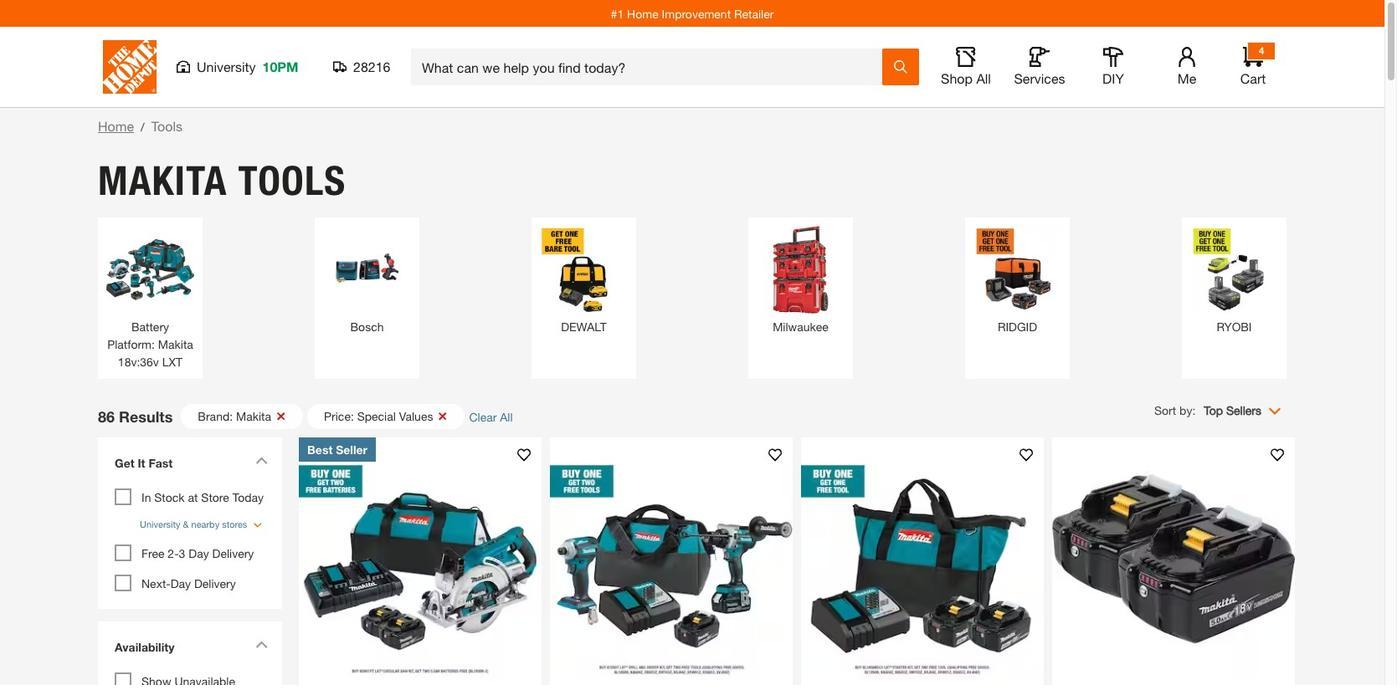 Task type: describe. For each thing, give the bounding box(es) containing it.
clear all
[[469, 410, 513, 424]]

services button
[[1013, 47, 1067, 87]]

sort
[[1155, 404, 1177, 418]]

store
[[201, 491, 229, 505]]

feedback link image
[[1362, 283, 1385, 373]]

0 vertical spatial day
[[189, 546, 209, 561]]

dewalt image
[[540, 226, 628, 314]]

special
[[357, 409, 396, 424]]

ryobi image
[[1191, 226, 1279, 314]]

university & nearby stores
[[140, 519, 247, 530]]

diy
[[1103, 70, 1125, 86]]

shop
[[941, 70, 973, 86]]

3
[[179, 546, 185, 561]]

brand: makita button
[[181, 404, 303, 430]]

delivery
[[670, 6, 724, 21]]

0 vertical spatial &
[[601, 6, 608, 21]]

apply.
[[945, 6, 977, 21]]

battery platform: makita 18v:36v lxt link
[[106, 226, 194, 371]]

get
[[115, 456, 134, 471]]

dewalt
[[561, 320, 607, 334]]

brand:
[[198, 409, 233, 424]]

gifts
[[434, 6, 467, 21]]

availability link
[[106, 630, 274, 669]]

get it fast link
[[106, 446, 274, 485]]

select
[[765, 6, 797, 21]]

fast
[[470, 6, 498, 21]]

bosch link
[[323, 226, 411, 336]]

university 10pm
[[197, 59, 299, 75]]

at
[[188, 491, 198, 505]]

bosch image
[[323, 226, 411, 314]]

next-day delivery link
[[142, 577, 236, 591]]

diy button
[[1087, 47, 1141, 87]]

dewalt link
[[540, 226, 628, 336]]

shop all
[[941, 70, 991, 86]]

/
[[141, 120, 145, 134]]

86 results
[[98, 407, 173, 426]]

home link
[[98, 118, 134, 134]]

1 vertical spatial &
[[183, 519, 189, 530]]

values
[[399, 409, 433, 424]]

battery platform: makita 18v:36v lxt image
[[106, 226, 194, 314]]

free 2-3 day delivery
[[142, 546, 254, 561]]

0 vertical spatial delivery
[[212, 546, 254, 561]]

0 vertical spatial tools
[[151, 118, 183, 134]]

the home depot logo image
[[103, 40, 157, 94]]

fast
[[149, 456, 173, 471]]

battery platform: makita 18v:36v lxt
[[107, 320, 193, 369]]

get
[[408, 6, 431, 21]]

get gifts fast with same-day* & next-day delivery *order select items by 4 p.m. exclusions apply.
[[408, 6, 977, 21]]

makita inside brand: makita "button"
[[236, 409, 271, 424]]

seller
[[336, 443, 368, 457]]

*order
[[728, 6, 761, 21]]

ryobi
[[1217, 320, 1252, 334]]

sellers
[[1227, 404, 1262, 418]]

day
[[644, 6, 667, 21]]

stock
[[154, 491, 185, 505]]

same-
[[534, 6, 571, 21]]

28216
[[353, 59, 391, 75]]

ridgid image
[[974, 226, 1062, 314]]

ridgid
[[998, 320, 1038, 334]]

today
[[232, 491, 264, 505]]

clear all button
[[469, 408, 526, 426]]

makita tools
[[98, 157, 346, 205]]

me button
[[1161, 47, 1214, 87]]

price:
[[324, 409, 354, 424]]

shop all button
[[940, 47, 993, 87]]

results
[[119, 407, 173, 426]]

get it fast
[[115, 456, 173, 471]]

18v lxt lithium-ion high capacity battery pack 5.0 ah with led charge level indicator (2-pack) image
[[1053, 438, 1295, 681]]

services
[[1015, 70, 1066, 86]]



Task type: locate. For each thing, give the bounding box(es) containing it.
p.m.
[[859, 6, 882, 21]]

cart
[[1241, 70, 1266, 86]]

day right 3
[[189, 546, 209, 561]]

0 vertical spatial university
[[197, 59, 256, 75]]

0 horizontal spatial all
[[500, 410, 513, 424]]

86
[[98, 407, 115, 426]]

1 vertical spatial university
[[140, 519, 180, 530]]

university for university 10pm
[[197, 59, 256, 75]]

&
[[601, 6, 608, 21], [183, 519, 189, 530]]

milwaukee
[[773, 320, 829, 334]]

18v x2 lxt 5.0ah lithium-ion (36v) brushless cordless rear handle 7-1/4 in. circular saw kit image
[[299, 438, 542, 681]]

free 2-3 day delivery link
[[142, 546, 254, 561]]

tools
[[151, 118, 183, 134], [238, 157, 346, 205]]

10pm
[[263, 59, 299, 75]]

makita down /
[[98, 157, 227, 205]]

18v:36v
[[118, 355, 159, 369]]

1 vertical spatial 4
[[1259, 44, 1265, 57]]

brand: makita
[[198, 409, 271, 424]]

all for clear all
[[500, 410, 513, 424]]

delivery down the free 2-3 day delivery link
[[194, 577, 236, 591]]

home / tools
[[98, 118, 183, 134]]

top
[[1204, 404, 1224, 418]]

0 vertical spatial all
[[977, 70, 991, 86]]

in stock at store today
[[142, 491, 264, 505]]

0 vertical spatial makita
[[98, 157, 227, 205]]

makita inside battery platform: makita 18v:36v lxt
[[158, 337, 193, 352]]

all for shop all
[[977, 70, 991, 86]]

all right clear
[[500, 410, 513, 424]]

all right shop
[[977, 70, 991, 86]]

0 vertical spatial caret icon image
[[255, 457, 268, 465]]

delivery
[[212, 546, 254, 561], [194, 577, 236, 591]]

day
[[189, 546, 209, 561], [171, 577, 191, 591]]

1 horizontal spatial university
[[197, 59, 256, 75]]

caret icon image for availability
[[255, 641, 268, 649]]

4
[[849, 6, 855, 21], [1259, 44, 1265, 57]]

milwaukee link
[[757, 226, 845, 336]]

makita
[[98, 157, 227, 205], [158, 337, 193, 352], [236, 409, 271, 424]]

1 vertical spatial all
[[500, 410, 513, 424]]

platform:
[[107, 337, 155, 352]]

university down stock
[[140, 519, 180, 530]]

1 caret icon image from the top
[[255, 457, 268, 465]]

& right day*
[[601, 6, 608, 21]]

What can we help you find today? search field
[[422, 49, 882, 85]]

2-
[[168, 546, 179, 561]]

exclusions
[[885, 6, 942, 21]]

clear
[[469, 410, 497, 424]]

4 inside cart 4
[[1259, 44, 1265, 57]]

makita right brand:
[[236, 409, 271, 424]]

price: special values button
[[307, 404, 465, 430]]

0 vertical spatial 4
[[849, 6, 855, 21]]

18v lxt lithium-ion brushless cordless combo kit 5.0 ah (2-piece) image
[[550, 438, 793, 681]]

1 horizontal spatial all
[[977, 70, 991, 86]]

1 horizontal spatial tools
[[238, 157, 346, 205]]

0 horizontal spatial tools
[[151, 118, 183, 134]]

next-
[[611, 6, 644, 21]]

ryobi link
[[1191, 226, 1279, 336]]

cart 4
[[1241, 44, 1266, 86]]

with
[[501, 6, 530, 21]]

4 up 'cart'
[[1259, 44, 1265, 57]]

me
[[1178, 70, 1197, 86]]

university left the 10pm
[[197, 59, 256, 75]]

caret icon image
[[255, 457, 268, 465], [255, 641, 268, 649]]

next-
[[142, 577, 171, 591]]

all inside clear all button
[[500, 410, 513, 424]]

free
[[142, 546, 165, 561]]

in stock at store today link
[[142, 491, 264, 505]]

1 vertical spatial caret icon image
[[255, 641, 268, 649]]

1 vertical spatial tools
[[238, 157, 346, 205]]

caret icon image for get it fast
[[255, 457, 268, 465]]

it
[[138, 456, 145, 471]]

2 vertical spatial makita
[[236, 409, 271, 424]]

& left nearby
[[183, 519, 189, 530]]

next-day delivery
[[142, 577, 236, 591]]

delivery down stores
[[212, 546, 254, 561]]

by:
[[1180, 404, 1196, 418]]

by
[[833, 6, 846, 21]]

0 horizontal spatial 4
[[849, 6, 855, 21]]

18v lxt lithium-ion battery and rapid optimum charger starter pack (5.0ah) image
[[801, 438, 1044, 681]]

best
[[307, 443, 333, 457]]

makita up lxt
[[158, 337, 193, 352]]

lxt
[[162, 355, 183, 369]]

bosch
[[350, 320, 384, 334]]

stores
[[222, 519, 247, 530]]

all inside shop all button
[[977, 70, 991, 86]]

home
[[98, 118, 134, 134]]

0 horizontal spatial university
[[140, 519, 180, 530]]

28216 button
[[333, 59, 391, 75]]

battery
[[131, 320, 169, 334]]

day down 3
[[171, 577, 191, 591]]

1 vertical spatial delivery
[[194, 577, 236, 591]]

caret icon image inside availability link
[[255, 641, 268, 649]]

ridgid link
[[974, 226, 1062, 336]]

in
[[142, 491, 151, 505]]

4 right by
[[849, 6, 855, 21]]

1 horizontal spatial &
[[601, 6, 608, 21]]

1 horizontal spatial 4
[[1259, 44, 1265, 57]]

1 vertical spatial makita
[[158, 337, 193, 352]]

sort by: top sellers
[[1155, 404, 1262, 418]]

all
[[977, 70, 991, 86], [500, 410, 513, 424]]

caret icon image inside get it fast link
[[255, 457, 268, 465]]

items
[[801, 6, 830, 21]]

best seller
[[307, 443, 368, 457]]

availability
[[115, 640, 175, 654]]

1 vertical spatial day
[[171, 577, 191, 591]]

day*
[[571, 6, 598, 21]]

0 horizontal spatial &
[[183, 519, 189, 530]]

2 caret icon image from the top
[[255, 641, 268, 649]]

nearby
[[191, 519, 220, 530]]

university for university & nearby stores
[[140, 519, 180, 530]]

price: special values
[[324, 409, 433, 424]]

milwaukee image
[[757, 226, 845, 314]]

university
[[197, 59, 256, 75], [140, 519, 180, 530]]



Task type: vqa. For each thing, say whether or not it's contained in the screenshot.
customer reviews to the left
no



